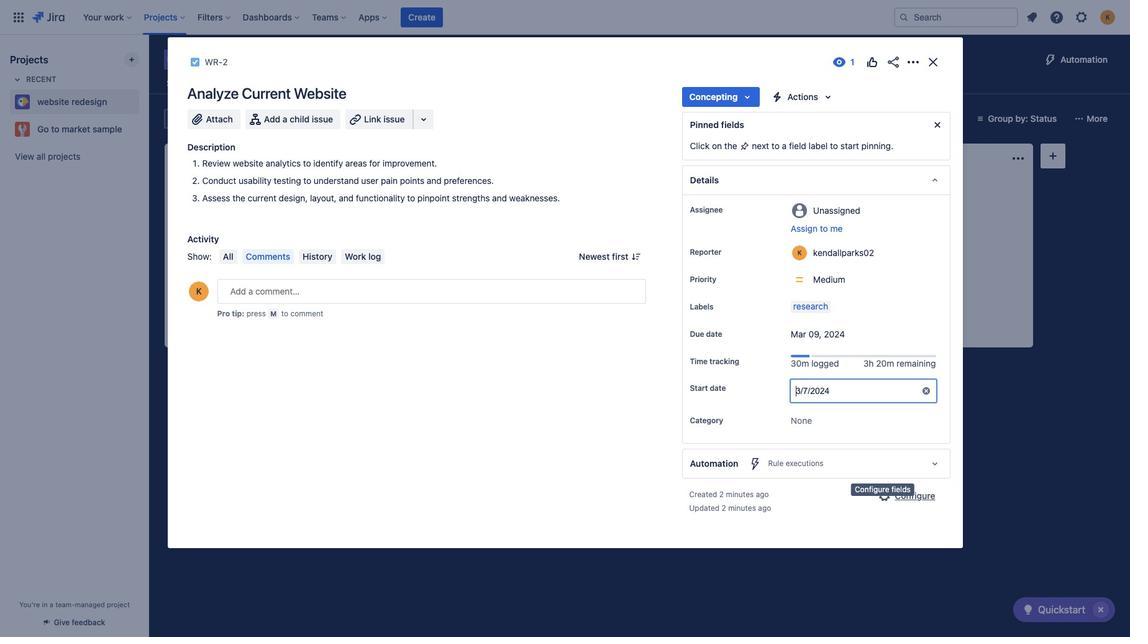 Task type: describe. For each thing, give the bounding box(es) containing it.
0 for launch 0
[[920, 153, 925, 164]]

configure for configure
[[895, 491, 936, 501]]

remaining
[[897, 358, 937, 369]]

calendar
[[290, 78, 326, 88]]

preferences.
[[444, 175, 494, 186]]

go to market sample link
[[10, 117, 134, 142]]

quickstart button
[[1014, 597, 1116, 622]]

history
[[303, 251, 333, 262]]

Search board text field
[[165, 110, 260, 127]]

reporter
[[690, 247, 722, 257]]

reporter pin to top. only you can see pinned fields. image
[[725, 247, 735, 257]]

label
[[809, 141, 828, 151]]

vote options: no one has voted for this issue yet. image
[[865, 55, 880, 70]]

automation image
[[1044, 52, 1059, 67]]

current inside analyze current website dialog
[[242, 85, 291, 102]]

2 down work log button
[[382, 301, 386, 310]]

testing
[[709, 154, 740, 162]]

give feedback button
[[37, 612, 113, 633]]

Add a comment… field
[[217, 279, 646, 304]]

do
[[195, 154, 206, 162]]

1 horizontal spatial the
[[725, 141, 738, 151]]

design,
[[279, 193, 308, 203]]

project settings
[[756, 78, 820, 88]]

pain
[[381, 175, 398, 186]]

1 vertical spatial analyze current website
[[351, 243, 450, 254]]

calendar link
[[287, 72, 329, 94]]

1 horizontal spatial task image
[[351, 301, 361, 311]]

projects
[[48, 151, 81, 162]]

next
[[752, 141, 770, 151]]

show:
[[187, 251, 212, 262]]

1 issue from the left
[[312, 114, 333, 124]]

assign
[[791, 223, 818, 234]]

details element
[[682, 165, 951, 195]]

fields for configure fields
[[892, 485, 911, 494]]

analyze inside dialog
[[187, 85, 239, 102]]

usability
[[239, 175, 272, 186]]

redesign inside the website redesign "link"
[[71, 96, 107, 107]]

09,
[[809, 329, 822, 339]]

first
[[612, 251, 629, 262]]

go to market sample
[[37, 124, 122, 134]]

mar
[[791, 329, 807, 339]]

identify
[[314, 158, 343, 168]]

comment
[[291, 309, 324, 318]]

actions button
[[766, 87, 841, 107]]

add people image
[[320, 111, 334, 126]]

to left identify
[[303, 158, 311, 168]]

newest first button
[[572, 249, 646, 264]]

to left start
[[831, 141, 839, 151]]

0 horizontal spatial wr-2 link
[[205, 55, 228, 70]]

medium image
[[485, 301, 495, 311]]

log
[[369, 251, 381, 262]]

1 horizontal spatial redesign
[[244, 51, 301, 68]]

view all projects
[[15, 151, 81, 162]]

medium
[[814, 274, 846, 285]]

user
[[361, 175, 379, 186]]

none text field inside analyze current website dialog
[[796, 385, 799, 397]]

hide message image
[[930, 118, 945, 132]]

configure fields tooltip
[[852, 484, 915, 496]]

history button
[[299, 249, 336, 264]]

description
[[187, 142, 236, 152]]

you're
[[19, 601, 40, 609]]

summary link
[[164, 72, 208, 94]]

start date
[[690, 384, 726, 393]]

project
[[756, 78, 785, 88]]

to right the 'm'
[[281, 309, 289, 318]]

all
[[223, 251, 234, 262]]

view
[[15, 151, 34, 162]]

projects
[[10, 54, 48, 65]]

press
[[247, 309, 266, 318]]

20m
[[877, 358, 895, 369]]

link web pages and more image
[[416, 112, 431, 127]]

work log
[[345, 251, 381, 262]]

2 horizontal spatial and
[[492, 193, 507, 203]]

attach
[[206, 114, 233, 124]]

3h 20m remaining
[[864, 358, 937, 369]]

pinpoint
[[418, 193, 450, 203]]

1 0 from the left
[[211, 153, 216, 164]]

start
[[690, 384, 708, 393]]

date for due date
[[707, 330, 723, 339]]

work
[[345, 251, 366, 262]]

category
[[690, 416, 724, 425]]

assign to me
[[791, 223, 843, 234]]

2 issue from the left
[[384, 114, 405, 124]]

start
[[841, 141, 860, 151]]

logged
[[812, 358, 840, 369]]

1 horizontal spatial and
[[427, 175, 442, 186]]

assign to me button
[[791, 223, 938, 235]]

click
[[690, 141, 710, 151]]

define goals
[[351, 186, 400, 196]]

website redesign link
[[10, 90, 134, 114]]

website redesign inside "link"
[[37, 96, 107, 107]]

understand
[[314, 175, 359, 186]]

0 vertical spatial ago
[[756, 490, 769, 499]]

project settings link
[[753, 72, 823, 94]]

check image
[[1021, 602, 1036, 617]]

a for you're in a team-managed project
[[50, 601, 53, 609]]

analyze current website inside analyze current website dialog
[[187, 85, 347, 102]]

team-
[[55, 601, 75, 609]]

close image
[[926, 55, 941, 70]]

for
[[369, 158, 381, 168]]

1 vertical spatial analyze
[[351, 243, 382, 254]]

date for start date
[[710, 384, 726, 393]]

sample
[[93, 124, 122, 134]]

analyze current website dialog
[[168, 37, 963, 549]]

time tracking pin to top. only you can see pinned fields. image
[[742, 357, 752, 367]]

summary
[[167, 78, 206, 88]]

create column image
[[1046, 149, 1061, 164]]

to right next
[[772, 141, 780, 151]]

improvement.
[[383, 158, 437, 168]]

due date
[[690, 330, 723, 339]]

wr- for leftmost wr-2 link
[[205, 57, 223, 67]]

3h
[[864, 358, 874, 369]]

30m logged
[[791, 358, 840, 369]]

labels
[[690, 302, 714, 311]]

conduct usability testing to understand user pain points and preferences.
[[202, 175, 494, 186]]

1 horizontal spatial website redesign
[[189, 51, 301, 68]]

rule executions
[[769, 459, 824, 468]]

none
[[791, 416, 813, 426]]

wr- for wr-2 link to the bottom
[[366, 301, 382, 310]]

assess the current design, layout, and functionality to pinpoint strengths and weaknesses.
[[202, 193, 560, 203]]

0 vertical spatial website
[[189, 51, 241, 68]]

to
[[183, 154, 193, 162]]

priority pin to top. only you can see pinned fields. image
[[719, 275, 729, 285]]

1 vertical spatial the
[[233, 193, 246, 203]]

a inside button
[[283, 114, 288, 124]]

areas
[[346, 158, 367, 168]]

2 up board
[[223, 57, 228, 67]]



Task type: locate. For each thing, give the bounding box(es) containing it.
0 horizontal spatial wr-2
[[205, 57, 228, 67]]

date left due date pin to top. only you can see pinned fields. 'icon'
[[707, 330, 723, 339]]

1 vertical spatial ago
[[759, 504, 772, 513]]

website inside the website redesign "link"
[[37, 96, 69, 107]]

concepting inside dropdown button
[[690, 91, 738, 102]]

0 horizontal spatial analyze current website
[[187, 85, 347, 102]]

to right testing
[[304, 175, 312, 186]]

2 right created
[[720, 490, 724, 499]]

1 horizontal spatial configure
[[895, 491, 936, 501]]

1 horizontal spatial issue
[[384, 114, 405, 124]]

current
[[242, 85, 291, 102], [385, 243, 415, 254]]

0 horizontal spatial the
[[233, 193, 246, 203]]

1 vertical spatial wr-
[[366, 301, 382, 310]]

actions image
[[906, 55, 921, 70]]

add a child issue button
[[245, 109, 341, 129]]

weaknesses.
[[510, 193, 560, 203]]

0 vertical spatial automation
[[1061, 54, 1108, 65]]

give feedback
[[54, 618, 105, 627]]

date right "start"
[[710, 384, 726, 393]]

0 horizontal spatial task image
[[190, 57, 200, 67]]

1 horizontal spatial a
[[283, 114, 288, 124]]

create button
[[401, 7, 443, 27], [168, 178, 330, 198], [518, 178, 680, 198], [694, 178, 855, 198]]

1 horizontal spatial current
[[385, 243, 415, 254]]

website down recent
[[37, 96, 69, 107]]

priority
[[690, 275, 717, 284]]

wr-2 for leftmost wr-2 link
[[205, 57, 228, 67]]

a left "field"
[[782, 141, 787, 151]]

1 vertical spatial minutes
[[729, 504, 757, 513]]

0 horizontal spatial configure
[[855, 485, 890, 494]]

newest
[[579, 251, 610, 262]]

create inside create button
[[408, 12, 436, 22]]

1 horizontal spatial fields
[[892, 485, 911, 494]]

assess
[[202, 193, 230, 203]]

launch 0
[[885, 153, 925, 164]]

0 vertical spatial analyze
[[187, 85, 239, 102]]

task image
[[190, 57, 200, 67], [351, 301, 361, 311]]

website up "add people" icon
[[294, 85, 347, 102]]

the
[[725, 141, 738, 151], [233, 193, 246, 203]]

strengths
[[452, 193, 490, 203]]

market
[[62, 124, 90, 134]]

a
[[283, 114, 288, 124], [782, 141, 787, 151], [50, 601, 53, 609]]

configure inside analyze current website dialog
[[895, 491, 936, 501]]

2
[[223, 57, 228, 67], [411, 153, 416, 164], [382, 301, 386, 310], [720, 490, 724, 499], [722, 504, 727, 513]]

website redesign up board
[[189, 51, 301, 68]]

work log button
[[341, 249, 385, 264]]

managed
[[75, 601, 105, 609]]

primary element
[[7, 0, 885, 35]]

and down conduct usability testing to understand user pain points and preferences.
[[339, 193, 354, 203]]

more information about this user image
[[793, 246, 808, 260]]

concepting up pain
[[359, 154, 406, 162]]

create button inside primary element
[[401, 7, 443, 27]]

website inside dialog
[[294, 85, 347, 102]]

view all projects link
[[10, 145, 139, 168]]

research link
[[791, 301, 831, 313]]

0 horizontal spatial redesign
[[71, 96, 107, 107]]

0 horizontal spatial 0
[[211, 153, 216, 164]]

current up the add in the top left of the page
[[242, 85, 291, 102]]

wr- left copy link to issue 'icon'
[[205, 57, 223, 67]]

1 vertical spatial automation
[[690, 458, 739, 469]]

1 vertical spatial concepting
[[359, 154, 406, 162]]

automation inside button
[[1061, 54, 1108, 65]]

1 horizontal spatial automation
[[1061, 54, 1108, 65]]

pinned fields
[[690, 119, 745, 130]]

0 vertical spatial current
[[242, 85, 291, 102]]

1 vertical spatial date
[[710, 384, 726, 393]]

wr-2 link up board
[[205, 55, 228, 70]]

website
[[189, 51, 241, 68], [37, 96, 69, 107], [233, 158, 264, 168]]

0 horizontal spatial automation
[[690, 458, 739, 469]]

link issue
[[364, 114, 405, 124]]

wr-2 up board
[[205, 57, 228, 67]]

concepting 2
[[359, 153, 416, 164]]

fields inside configure fields tooltip
[[892, 485, 911, 494]]

2 0 from the left
[[745, 153, 751, 164]]

automation inside 'element'
[[690, 458, 739, 469]]

1 vertical spatial website redesign
[[37, 96, 107, 107]]

task image right comment
[[351, 301, 361, 311]]

website up board
[[189, 51, 241, 68]]

0
[[211, 153, 216, 164], [745, 153, 751, 164], [920, 153, 925, 164]]

1 horizontal spatial analyze
[[351, 243, 382, 254]]

tracking
[[710, 357, 740, 366]]

menu bar containing all
[[217, 249, 388, 264]]

website
[[294, 85, 347, 102], [417, 243, 450, 254]]

website up usability
[[233, 158, 264, 168]]

1 horizontal spatial website
[[417, 243, 450, 254]]

concepting for concepting 2
[[359, 154, 406, 162]]

all button
[[219, 249, 237, 264]]

0 horizontal spatial a
[[50, 601, 53, 609]]

me
[[831, 223, 843, 234]]

website up add a comment… field
[[417, 243, 450, 254]]

click on the
[[690, 141, 740, 151]]

0 horizontal spatial analyze
[[187, 85, 239, 102]]

0 right launch
[[920, 153, 925, 164]]

minutes right created
[[726, 490, 754, 499]]

Search field
[[895, 7, 1019, 27]]

link issue button
[[346, 109, 414, 129]]

copy link to issue image
[[225, 57, 235, 67]]

attach button
[[187, 109, 241, 129]]

1 vertical spatial fields
[[892, 485, 911, 494]]

0 vertical spatial the
[[725, 141, 738, 151]]

tab list containing board
[[157, 72, 830, 94]]

2 vertical spatial website
[[233, 158, 264, 168]]

wr-2 for wr-2 link to the bottom
[[366, 301, 386, 310]]

comments
[[246, 251, 290, 262]]

goals
[[378, 186, 400, 196]]

date
[[707, 330, 723, 339], [710, 384, 726, 393]]

mar 09, 2024
[[791, 329, 846, 339]]

0 horizontal spatial website
[[294, 85, 347, 102]]

0 down description
[[211, 153, 216, 164]]

configure inside tooltip
[[855, 485, 890, 494]]

wr-2 inside analyze current website dialog
[[205, 57, 228, 67]]

0 horizontal spatial concepting
[[359, 154, 406, 162]]

you're in a team-managed project
[[19, 601, 130, 609]]

wr- down the log
[[366, 301, 382, 310]]

0 horizontal spatial website redesign
[[37, 96, 107, 107]]

0 vertical spatial date
[[707, 330, 723, 339]]

quickstart
[[1039, 604, 1086, 615]]

3 0 from the left
[[920, 153, 925, 164]]

the up testing 0
[[725, 141, 738, 151]]

feedback
[[72, 618, 105, 627]]

configure for configure fields
[[855, 485, 890, 494]]

the right assess
[[233, 193, 246, 203]]

analyze current website up the add in the top left of the page
[[187, 85, 347, 102]]

2 vertical spatial a
[[50, 601, 53, 609]]

assignee
[[690, 205, 723, 214]]

created
[[690, 490, 718, 499]]

concepting for concepting
[[690, 91, 738, 102]]

2 right the updated
[[722, 504, 727, 513]]

and
[[427, 175, 442, 186], [339, 193, 354, 203], [492, 193, 507, 203]]

wr-2
[[205, 57, 228, 67], [366, 301, 386, 310]]

automation right automation icon
[[1061, 54, 1108, 65]]

concepting button
[[682, 87, 761, 107]]

None text field
[[796, 385, 799, 397]]

0 vertical spatial redesign
[[244, 51, 301, 68]]

1 vertical spatial a
[[782, 141, 787, 151]]

1 vertical spatial website
[[417, 243, 450, 254]]

rule
[[769, 459, 784, 468]]

0 vertical spatial a
[[283, 114, 288, 124]]

2 up points
[[411, 153, 416, 164]]

wr-2 down the log
[[366, 301, 386, 310]]

and up pinpoint
[[427, 175, 442, 186]]

0 right "testing"
[[745, 153, 751, 164]]

1 horizontal spatial 0
[[745, 153, 751, 164]]

review website analytics to identify areas for improvement.
[[202, 158, 437, 168]]

a right the add in the top left of the page
[[283, 114, 288, 124]]

add a child issue
[[264, 114, 333, 124]]

next to a field label to start pinning.
[[750, 141, 894, 151]]

1 vertical spatial website
[[37, 96, 69, 107]]

1 horizontal spatial wr-
[[366, 301, 382, 310]]

go
[[37, 124, 49, 134]]

website inside analyze current website dialog
[[233, 158, 264, 168]]

concepting inside concepting 2
[[359, 154, 406, 162]]

due date pin to top. only you can see pinned fields. image
[[725, 330, 735, 339]]

analytics
[[266, 158, 301, 168]]

clear image
[[922, 386, 932, 396]]

jira image
[[32, 10, 65, 25], [32, 10, 65, 25]]

configure fields
[[855, 485, 911, 494]]

0 vertical spatial concepting
[[690, 91, 738, 102]]

concepting up the pinned fields
[[690, 91, 738, 102]]

collapse recent projects image
[[10, 72, 25, 87]]

child
[[290, 114, 310, 124]]

1 horizontal spatial wr-2 link
[[366, 301, 386, 311]]

fields for pinned fields
[[722, 119, 745, 130]]

0 vertical spatial wr-2 link
[[205, 55, 228, 70]]

pinned
[[690, 119, 719, 130]]

analyze up "search board" text box
[[187, 85, 239, 102]]

0 vertical spatial minutes
[[726, 490, 754, 499]]

kendallparks02
[[814, 247, 875, 258]]

2 horizontal spatial a
[[782, 141, 787, 151]]

current right the log
[[385, 243, 415, 254]]

3/7/2024
[[796, 386, 830, 396]]

1 horizontal spatial wr-2
[[366, 301, 386, 310]]

redesign up go to market sample at top
[[71, 96, 107, 107]]

settings
[[787, 78, 820, 88]]

fields
[[722, 119, 745, 130], [892, 485, 911, 494]]

analyze current website up add a comment… field
[[351, 243, 450, 254]]

created 2 minutes ago updated 2 minutes ago
[[690, 490, 772, 513]]

0 vertical spatial website
[[294, 85, 347, 102]]

analyze right 'history'
[[351, 243, 382, 254]]

link
[[364, 114, 381, 124]]

and right the "strengths"
[[492, 193, 507, 203]]

on
[[712, 141, 723, 151]]

0 vertical spatial website redesign
[[189, 51, 301, 68]]

menu bar inside analyze current website dialog
[[217, 249, 388, 264]]

minutes right the updated
[[729, 504, 757, 513]]

activity
[[187, 234, 219, 244]]

to
[[51, 124, 59, 134], [772, 141, 780, 151], [831, 141, 839, 151], [303, 158, 311, 168], [304, 175, 312, 186], [407, 193, 415, 203], [821, 223, 829, 234], [281, 309, 289, 318]]

0 horizontal spatial current
[[242, 85, 291, 102]]

redesign right copy link to issue 'icon'
[[244, 51, 301, 68]]

1 vertical spatial task image
[[351, 301, 361, 311]]

wr-2 link
[[205, 55, 228, 70], [366, 301, 386, 311]]

1 horizontal spatial concepting
[[690, 91, 738, 102]]

actions
[[788, 91, 819, 102]]

in
[[42, 601, 48, 609]]

to down points
[[407, 193, 415, 203]]

to right go
[[51, 124, 59, 134]]

functionality
[[356, 193, 405, 203]]

1 vertical spatial wr-2
[[366, 301, 386, 310]]

search image
[[900, 12, 910, 22]]

0 vertical spatial analyze current website
[[187, 85, 347, 102]]

0 horizontal spatial wr-
[[205, 57, 223, 67]]

automation element
[[682, 449, 951, 479]]

dismiss quickstart image
[[1092, 600, 1112, 620]]

0 horizontal spatial fields
[[722, 119, 745, 130]]

1 vertical spatial current
[[385, 243, 415, 254]]

website redesign up market
[[37, 96, 107, 107]]

0 vertical spatial wr-2
[[205, 57, 228, 67]]

tab list
[[157, 72, 830, 94]]

fields inside analyze current website dialog
[[722, 119, 745, 130]]

2 horizontal spatial 0
[[920, 153, 925, 164]]

create banner
[[0, 0, 1131, 35]]

tip:
[[232, 309, 245, 318]]

30m
[[791, 358, 810, 369]]

issue right "child"
[[312, 114, 333, 124]]

1 horizontal spatial analyze current website
[[351, 243, 450, 254]]

0 horizontal spatial and
[[339, 193, 354, 203]]

wr- inside analyze current website dialog
[[205, 57, 223, 67]]

details
[[690, 175, 719, 185]]

issue right link
[[384, 114, 405, 124]]

0 vertical spatial fields
[[722, 119, 745, 130]]

1 vertical spatial redesign
[[71, 96, 107, 107]]

automation
[[1061, 54, 1108, 65], [690, 458, 739, 469]]

time tracking
[[690, 357, 740, 366]]

pro tip: press m to comment
[[217, 309, 324, 318]]

to inside button
[[821, 223, 829, 234]]

automation up created
[[690, 458, 739, 469]]

to left me
[[821, 223, 829, 234]]

0 vertical spatial task image
[[190, 57, 200, 67]]

a right in at the bottom
[[50, 601, 53, 609]]

0 for testing 0
[[745, 153, 751, 164]]

0 vertical spatial wr-
[[205, 57, 223, 67]]

analyze
[[187, 85, 239, 102], [351, 243, 382, 254]]

redesign
[[244, 51, 301, 68], [71, 96, 107, 107]]

a for next to a field label to start pinning.
[[782, 141, 787, 151]]

automation button
[[1039, 50, 1116, 70]]

1 vertical spatial wr-2 link
[[366, 301, 386, 311]]

wr-2 link down the log
[[366, 301, 386, 311]]

task image up summary
[[190, 57, 200, 67]]

menu bar
[[217, 249, 388, 264]]

0 horizontal spatial issue
[[312, 114, 333, 124]]



Task type: vqa. For each thing, say whether or not it's contained in the screenshot.
Timeline's 'And'
no



